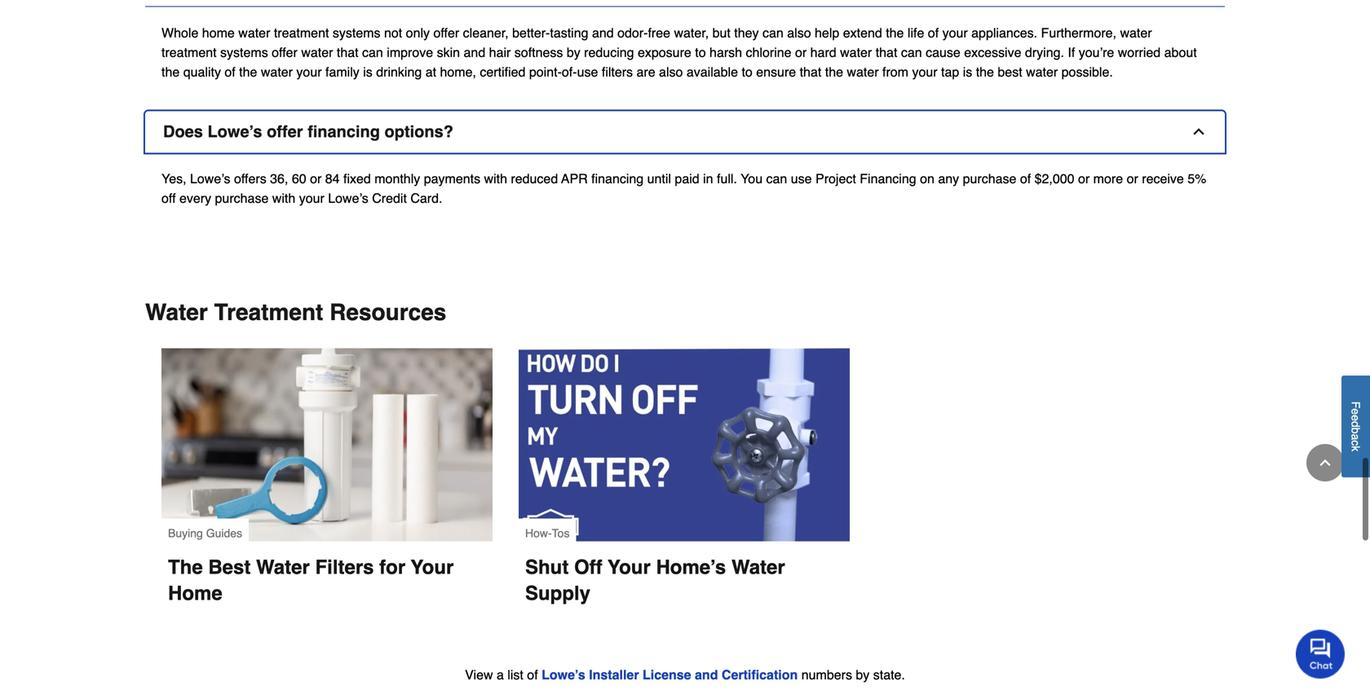Task type: describe. For each thing, give the bounding box(es) containing it.
more
[[1093, 171, 1123, 187]]

lowe's down fixed
[[328, 191, 368, 206]]

scroll to top element
[[1307, 445, 1344, 482]]

furthermore,
[[1041, 25, 1117, 41]]

0 horizontal spatial water
[[145, 300, 208, 326]]

off
[[574, 557, 602, 579]]

does lowe's offer financing options? button
[[145, 112, 1225, 153]]

1 is from the left
[[363, 65, 373, 80]]

about
[[1164, 45, 1197, 60]]

water treatment resources
[[145, 300, 446, 326]]

5%
[[1188, 171, 1207, 187]]

you
[[741, 171, 763, 187]]

f e e d b a c k
[[1349, 402, 1363, 452]]

life
[[908, 25, 924, 41]]

or right more
[[1127, 171, 1138, 187]]

k
[[1349, 446, 1363, 452]]

1 horizontal spatial purchase
[[963, 171, 1017, 187]]

f e e d b a c k button
[[1342, 376, 1370, 478]]

1 horizontal spatial treatment
[[274, 25, 329, 41]]

guides
[[206, 527, 242, 541]]

$2,000
[[1035, 171, 1075, 187]]

can up drinking
[[362, 45, 383, 60]]

hard
[[810, 45, 837, 60]]

off
[[161, 191, 176, 206]]

best
[[208, 557, 251, 579]]

your left family
[[296, 65, 322, 80]]

the down hard
[[825, 65, 843, 80]]

1 vertical spatial a
[[497, 668, 504, 683]]

of right quality
[[225, 65, 235, 80]]

offers
[[234, 171, 266, 187]]

quality
[[183, 65, 221, 80]]

1 vertical spatial treatment
[[161, 45, 217, 60]]

if
[[1068, 45, 1075, 60]]

chevron up image inside the scroll to top element
[[1317, 455, 1334, 471]]

view a list of lowe's installer license and certification numbers by state.
[[465, 668, 905, 683]]

project
[[816, 171, 856, 187]]

your inside the best water filters for your home
[[411, 557, 454, 579]]

chlorine
[[746, 45, 792, 60]]

odor-
[[618, 25, 648, 41]]

reduced
[[511, 171, 558, 187]]

of right "list" at bottom
[[527, 668, 538, 683]]

list
[[508, 668, 524, 683]]

exposure
[[638, 45, 691, 60]]

best
[[998, 65, 1022, 80]]

1 vertical spatial purchase
[[215, 191, 269, 206]]

in
[[703, 171, 713, 187]]

drying.
[[1025, 45, 1064, 60]]

free
[[648, 25, 670, 41]]

1 horizontal spatial to
[[742, 65, 753, 80]]

84
[[325, 171, 340, 187]]

can up chlorine
[[763, 25, 784, 41]]

home
[[168, 583, 222, 605]]

water down extend
[[840, 45, 872, 60]]

1 vertical spatial offer
[[272, 45, 298, 60]]

36,
[[270, 171, 288, 187]]

but
[[713, 25, 731, 41]]

of inside yes, lowe's offers 36, 60 or 84 fixed monthly payments with reduced apr financing until paid in full. you can use project financing on any purchase of $2,000 or more or receive 5% off every purchase with your lowe's credit card.
[[1020, 171, 1031, 187]]

2 vertical spatial and
[[695, 668, 718, 683]]

your inside yes, lowe's offers 36, 60 or 84 fixed monthly payments with reduced apr financing until paid in full. you can use project financing on any purchase of $2,000 or more or receive 5% off every purchase with your lowe's credit card.
[[299, 191, 324, 206]]

or left more
[[1078, 171, 1090, 187]]

ensure
[[756, 65, 796, 80]]

on
[[920, 171, 935, 187]]

the right quality
[[239, 65, 257, 80]]

available
[[687, 65, 738, 80]]

b
[[1349, 428, 1363, 434]]

or inside whole home water treatment systems not only offer cleaner, better-tasting and odor-free water, but they can also help extend the life of your appliances. furthermore, water treatment systems offer water that can improve skin and hair softness by reducing exposure to harsh chlorine or hard water that can cause excessive drying. if you're worried about the quality of the water your family is drinking at home, certified point-of-use filters are also available to ensure that the water from your tap is the best water possible.
[[795, 45, 807, 60]]

every
[[179, 191, 211, 206]]

better-
[[512, 25, 550, 41]]

2 horizontal spatial that
[[876, 45, 897, 60]]

how-tos
[[525, 527, 570, 541]]

use inside whole home water treatment systems not only offer cleaner, better-tasting and odor-free water, but they can also help extend the life of your appliances. furthermore, water treatment systems offer water that can improve skin and hair softness by reducing exposure to harsh chlorine or hard water that can cause excessive drying. if you're worried about the quality of the water your family is drinking at home, certified point-of-use filters are also available to ensure that the water from your tap is the best water possible.
[[577, 65, 598, 80]]

f
[[1349, 402, 1363, 409]]

improve
[[387, 45, 433, 60]]

cleaner,
[[463, 25, 509, 41]]

fixed
[[343, 171, 371, 187]]

for
[[379, 557, 406, 579]]

0 vertical spatial offer
[[433, 25, 459, 41]]

hair
[[489, 45, 511, 60]]

0 vertical spatial to
[[695, 45, 706, 60]]

certification
[[722, 668, 798, 683]]

filters
[[602, 65, 633, 80]]

lowe's installer license and certification link
[[542, 668, 798, 683]]

c
[[1349, 441, 1363, 446]]

reducing
[[584, 45, 634, 60]]

0 vertical spatial systems
[[333, 25, 381, 41]]

resources
[[330, 300, 446, 326]]

does
[[163, 123, 203, 141]]

a water filter and accessories sitting on a kitchen counter. image
[[161, 349, 493, 542]]

yes,
[[161, 171, 186, 187]]

drinking
[[376, 65, 422, 80]]

extend
[[843, 25, 882, 41]]

installer
[[589, 668, 639, 683]]

can inside yes, lowe's offers 36, 60 or 84 fixed monthly payments with reduced apr financing until paid in full. you can use project financing on any purchase of $2,000 or more or receive 5% off every purchase with your lowe's credit card.
[[766, 171, 787, 187]]

supply
[[525, 583, 591, 605]]

monthly
[[375, 171, 420, 187]]

at
[[426, 65, 436, 80]]

by inside whole home water treatment systems not only offer cleaner, better-tasting and odor-free water, but they can also help extend the life of your appliances. furthermore, water treatment systems offer water that can improve skin and hair softness by reducing exposure to harsh chlorine or hard water that can cause excessive drying. if you're worried about the quality of the water your family is drinking at home, certified point-of-use filters are also available to ensure that the water from your tap is the best water possible.
[[567, 45, 580, 60]]



Task type: vqa. For each thing, say whether or not it's contained in the screenshot.
the bottom THE OF
no



Task type: locate. For each thing, give the bounding box(es) containing it.
0 vertical spatial by
[[567, 45, 580, 60]]

0 horizontal spatial is
[[363, 65, 373, 80]]

the best water filters for your home
[[168, 557, 459, 605]]

financing up 84 in the top of the page
[[308, 123, 380, 141]]

your up 'cause'
[[943, 25, 968, 41]]

buying guides
[[168, 527, 242, 541]]

1 horizontal spatial use
[[791, 171, 812, 187]]

0 horizontal spatial a
[[497, 668, 504, 683]]

are
[[637, 65, 655, 80]]

e
[[1349, 409, 1363, 415], [1349, 415, 1363, 422]]

or left hard
[[795, 45, 807, 60]]

harsh
[[710, 45, 742, 60]]

chevron up image up the 5%
[[1191, 124, 1207, 140]]

0 horizontal spatial financing
[[308, 123, 380, 141]]

the
[[168, 557, 203, 579]]

also left help
[[787, 25, 811, 41]]

1 horizontal spatial also
[[787, 25, 811, 41]]

the down excessive
[[976, 65, 994, 80]]

treatment down whole
[[161, 45, 217, 60]]

0 vertical spatial also
[[787, 25, 811, 41]]

use left project
[[791, 171, 812, 187]]

water up worried
[[1120, 25, 1152, 41]]

with
[[484, 171, 507, 187], [272, 191, 295, 206]]

the left 'life'
[[886, 25, 904, 41]]

2 your from the left
[[608, 557, 651, 579]]

is right tap
[[963, 65, 972, 80]]

shut
[[525, 557, 569, 579]]

systems down home at the top left of page
[[220, 45, 268, 60]]

1 horizontal spatial chevron up image
[[1317, 455, 1334, 471]]

purchase right any
[[963, 171, 1017, 187]]

your inside shut off your home's water supply
[[608, 557, 651, 579]]

cause
[[926, 45, 961, 60]]

tos
[[552, 527, 570, 541]]

0 vertical spatial treatment
[[274, 25, 329, 41]]

whole
[[161, 25, 198, 41]]

water left the from
[[847, 65, 879, 80]]

certified
[[480, 65, 526, 80]]

use
[[577, 65, 598, 80], [791, 171, 812, 187]]

1 horizontal spatial and
[[592, 25, 614, 41]]

that up the from
[[876, 45, 897, 60]]

by up of-
[[567, 45, 580, 60]]

water
[[238, 25, 270, 41], [1120, 25, 1152, 41], [301, 45, 333, 60], [840, 45, 872, 60], [261, 65, 293, 80], [847, 65, 879, 80], [1026, 65, 1058, 80]]

water inside the best water filters for your home
[[256, 557, 310, 579]]

water up family
[[301, 45, 333, 60]]

0 horizontal spatial by
[[567, 45, 580, 60]]

water,
[[674, 25, 709, 41]]

that down hard
[[800, 65, 822, 80]]

is
[[363, 65, 373, 80], [963, 65, 972, 80]]

0 vertical spatial chevron up image
[[1191, 124, 1207, 140]]

possible.
[[1062, 65, 1113, 80]]

0 horizontal spatial that
[[337, 45, 359, 60]]

chevron up image inside does lowe's offer financing options? button
[[1191, 124, 1207, 140]]

point-
[[529, 65, 562, 80]]

any
[[938, 171, 959, 187]]

tap
[[941, 65, 959, 80]]

your down 60
[[299, 191, 324, 206]]

0 vertical spatial with
[[484, 171, 507, 187]]

1 vertical spatial by
[[856, 668, 870, 683]]

full.
[[717, 171, 737, 187]]

whole home water treatment systems not only offer cleaner, better-tasting and odor-free water, but they can also help extend the life of your appliances. furthermore, water treatment systems offer water that can improve skin and hair softness by reducing exposure to harsh chlorine or hard water that can cause excessive drying. if you're worried about the quality of the water your family is drinking at home, certified point-of-use filters are also available to ensure that the water from your tap is the best water possible.
[[161, 25, 1197, 80]]

0 horizontal spatial your
[[411, 557, 454, 579]]

state.
[[873, 668, 905, 683]]

chat invite button image
[[1296, 630, 1346, 679]]

and up reducing
[[592, 25, 614, 41]]

home
[[202, 25, 235, 41]]

and
[[592, 25, 614, 41], [464, 45, 485, 60], [695, 668, 718, 683]]

of
[[928, 25, 939, 41], [225, 65, 235, 80], [1020, 171, 1031, 187], [527, 668, 538, 683]]

1 horizontal spatial systems
[[333, 25, 381, 41]]

0 horizontal spatial chevron up image
[[1191, 124, 1207, 140]]

d
[[1349, 422, 1363, 428]]

license
[[643, 668, 691, 683]]

view
[[465, 668, 493, 683]]

use down reducing
[[577, 65, 598, 80]]

water right home at the top left of page
[[238, 25, 270, 41]]

e up d
[[1349, 409, 1363, 415]]

e up b
[[1349, 415, 1363, 422]]

card.
[[411, 191, 442, 206]]

financing inside yes, lowe's offers 36, 60 or 84 fixed monthly payments with reduced apr financing until paid in full. you can use project financing on any purchase of $2,000 or more or receive 5% off every purchase with your lowe's credit card.
[[591, 171, 644, 187]]

offer inside button
[[267, 123, 303, 141]]

60
[[292, 171, 306, 187]]

a left "list" at bottom
[[497, 668, 504, 683]]

your left tap
[[912, 65, 938, 80]]

1 horizontal spatial that
[[800, 65, 822, 80]]

lowe's inside button
[[208, 123, 262, 141]]

a
[[1349, 434, 1363, 441], [497, 668, 504, 683]]

1 your from the left
[[411, 557, 454, 579]]

appliances.
[[972, 25, 1038, 41]]

1 vertical spatial financing
[[591, 171, 644, 187]]

water
[[145, 300, 208, 326], [256, 557, 310, 579], [732, 557, 785, 579]]

options?
[[385, 123, 453, 141]]

systems left not
[[333, 25, 381, 41]]

1 vertical spatial use
[[791, 171, 812, 187]]

yes, lowe's offers 36, 60 or 84 fixed monthly payments with reduced apr financing until paid in full. you can use project financing on any purchase of $2,000 or more or receive 5% off every purchase with your lowe's credit card.
[[161, 171, 1207, 206]]

a video showing how to shut off your home's water supply. image
[[519, 349, 850, 542]]

shut off your home's water supply
[[525, 557, 791, 605]]

treatment
[[274, 25, 329, 41], [161, 45, 217, 60]]

2 horizontal spatial and
[[695, 668, 718, 683]]

a up k
[[1349, 434, 1363, 441]]

1 horizontal spatial your
[[608, 557, 651, 579]]

lowe's up every
[[190, 171, 230, 187]]

can down 'life'
[[901, 45, 922, 60]]

0 vertical spatial and
[[592, 25, 614, 41]]

of left $2,000
[[1020, 171, 1031, 187]]

0 vertical spatial use
[[577, 65, 598, 80]]

lowe's right "list" at bottom
[[542, 668, 585, 683]]

they
[[734, 25, 759, 41]]

also down exposure
[[659, 65, 683, 80]]

that
[[337, 45, 359, 60], [876, 45, 897, 60], [800, 65, 822, 80]]

paid
[[675, 171, 700, 187]]

1 e from the top
[[1349, 409, 1363, 415]]

systems
[[333, 25, 381, 41], [220, 45, 268, 60]]

chevron up image left f e e d b a c k button
[[1317, 455, 1334, 471]]

your right off
[[608, 557, 651, 579]]

treatment up family
[[274, 25, 329, 41]]

only
[[406, 25, 430, 41]]

1 horizontal spatial a
[[1349, 434, 1363, 441]]

skin
[[437, 45, 460, 60]]

0 vertical spatial purchase
[[963, 171, 1017, 187]]

until
[[647, 171, 671, 187]]

purchase down offers
[[215, 191, 269, 206]]

of right 'life'
[[928, 25, 939, 41]]

1 horizontal spatial is
[[963, 65, 972, 80]]

1 horizontal spatial water
[[256, 557, 310, 579]]

can
[[763, 25, 784, 41], [362, 45, 383, 60], [901, 45, 922, 60], [766, 171, 787, 187]]

to down water,
[[695, 45, 706, 60]]

chevron up image
[[1191, 124, 1207, 140], [1317, 455, 1334, 471]]

a inside button
[[1349, 434, 1363, 441]]

the left quality
[[161, 65, 180, 80]]

not
[[384, 25, 402, 41]]

home,
[[440, 65, 476, 80]]

by left the state.
[[856, 668, 870, 683]]

water inside shut off your home's water supply
[[732, 557, 785, 579]]

0 horizontal spatial also
[[659, 65, 683, 80]]

water down drying.
[[1026, 65, 1058, 80]]

1 horizontal spatial financing
[[591, 171, 644, 187]]

1 vertical spatial chevron up image
[[1317, 455, 1334, 471]]

and right license
[[695, 668, 718, 683]]

the
[[886, 25, 904, 41], [161, 65, 180, 80], [239, 65, 257, 80], [825, 65, 843, 80], [976, 65, 994, 80]]

to
[[695, 45, 706, 60], [742, 65, 753, 80]]

your right for
[[411, 557, 454, 579]]

2 horizontal spatial water
[[732, 557, 785, 579]]

to down harsh
[[742, 65, 753, 80]]

2 e from the top
[[1349, 415, 1363, 422]]

credit
[[372, 191, 407, 206]]

home's
[[656, 557, 726, 579]]

0 horizontal spatial purchase
[[215, 191, 269, 206]]

0 vertical spatial a
[[1349, 434, 1363, 441]]

financing inside button
[[308, 123, 380, 141]]

0 vertical spatial financing
[[308, 123, 380, 141]]

lowe's up offers
[[208, 123, 262, 141]]

1 vertical spatial systems
[[220, 45, 268, 60]]

0 horizontal spatial and
[[464, 45, 485, 60]]

water left family
[[261, 65, 293, 80]]

financing left until
[[591, 171, 644, 187]]

1 vertical spatial to
[[742, 65, 753, 80]]

apr
[[561, 171, 588, 187]]

of-
[[562, 65, 577, 80]]

1 vertical spatial with
[[272, 191, 295, 206]]

that up family
[[337, 45, 359, 60]]

0 horizontal spatial use
[[577, 65, 598, 80]]

payments
[[424, 171, 480, 187]]

your
[[411, 557, 454, 579], [608, 557, 651, 579]]

1 horizontal spatial with
[[484, 171, 507, 187]]

or left 84 in the top of the page
[[310, 171, 322, 187]]

can right you
[[766, 171, 787, 187]]

family
[[325, 65, 360, 80]]

2 vertical spatial offer
[[267, 123, 303, 141]]

2 is from the left
[[963, 65, 972, 80]]

by
[[567, 45, 580, 60], [856, 668, 870, 683]]

help
[[815, 25, 840, 41]]

your
[[943, 25, 968, 41], [296, 65, 322, 80], [912, 65, 938, 80], [299, 191, 324, 206]]

from
[[883, 65, 909, 80]]

how-
[[525, 527, 552, 541]]

and down cleaner,
[[464, 45, 485, 60]]

1 vertical spatial and
[[464, 45, 485, 60]]

is right family
[[363, 65, 373, 80]]

1 horizontal spatial by
[[856, 668, 870, 683]]

receive
[[1142, 171, 1184, 187]]

0 horizontal spatial treatment
[[161, 45, 217, 60]]

with left reduced
[[484, 171, 507, 187]]

0 horizontal spatial with
[[272, 191, 295, 206]]

0 horizontal spatial to
[[695, 45, 706, 60]]

filters
[[315, 557, 374, 579]]

with down 36,
[[272, 191, 295, 206]]

worried
[[1118, 45, 1161, 60]]

buying
[[168, 527, 203, 541]]

1 vertical spatial also
[[659, 65, 683, 80]]

purchase
[[963, 171, 1017, 187], [215, 191, 269, 206]]

use inside yes, lowe's offers 36, 60 or 84 fixed monthly payments with reduced apr financing until paid in full. you can use project financing on any purchase of $2,000 or more or receive 5% off every purchase with your lowe's credit card.
[[791, 171, 812, 187]]

0 horizontal spatial systems
[[220, 45, 268, 60]]



